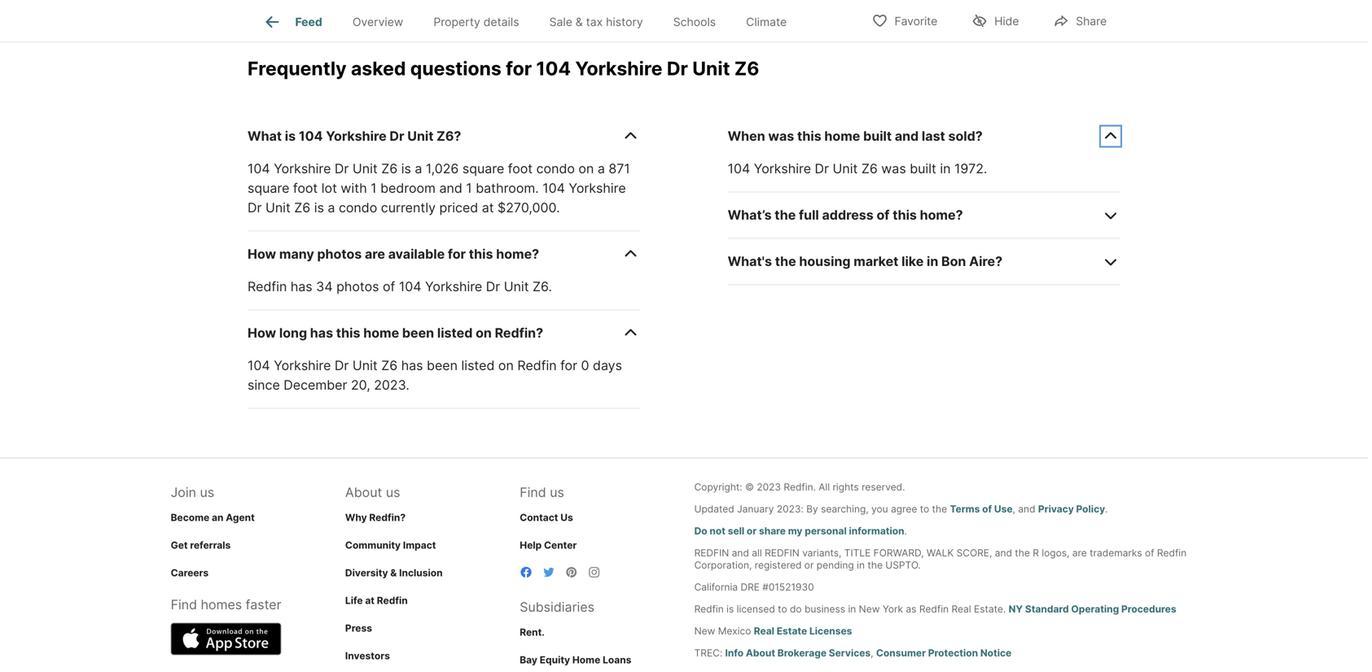 Task type: locate. For each thing, give the bounding box(es) containing it.
z6 for 0
[[381, 358, 398, 374]]

of inside redfin and all redfin variants, title forward, walk score, and the r logos, are trademarks of redfin corporation, registered or pending in the uspto.
[[1145, 548, 1155, 560]]

on up 104 yorkshire dr unit z6 has been listed on redfin for 0 days since december 20, 2023. on the bottom of page
[[476, 325, 492, 341]]

0 vertical spatial are
[[365, 246, 385, 262]]

are inside dropdown button
[[365, 246, 385, 262]]

redfin right 'as'
[[920, 604, 949, 616]]

in inside dropdown button
[[927, 254, 939, 270]]

0 horizontal spatial ,
[[871, 648, 874, 660]]

foot
[[508, 161, 533, 177], [293, 180, 318, 196]]

0 horizontal spatial on
[[476, 325, 492, 341]]

why
[[345, 512, 367, 524]]

1 vertical spatial photos
[[337, 279, 379, 295]]

104 up $270,000.
[[543, 180, 565, 196]]

1 vertical spatial home
[[364, 325, 399, 341]]

the left the full
[[775, 207, 796, 223]]

redfin
[[248, 279, 287, 295], [518, 358, 557, 374], [1158, 548, 1187, 560], [377, 595, 408, 607], [695, 604, 724, 616], [920, 604, 949, 616]]

0 horizontal spatial or
[[747, 526, 757, 538]]

are right logos,
[[1073, 548, 1087, 560]]

0 vertical spatial ,
[[1013, 504, 1016, 516]]

how long has this home been listed on redfin?
[[248, 325, 543, 341]]

unit left z6?
[[408, 128, 434, 144]]

0 horizontal spatial at
[[365, 595, 375, 607]]

yorkshire inside 104 yorkshire dr unit z6 is a condo currently priced at $270,000.
[[569, 180, 626, 196]]

new left york
[[859, 604, 880, 616]]

a up bedroom
[[415, 161, 422, 177]]

yorkshire up december
[[274, 358, 331, 374]]

, left consumer
[[871, 648, 874, 660]]

1 horizontal spatial redfin
[[765, 548, 800, 560]]

unit inside dropdown button
[[408, 128, 434, 144]]

1 right with
[[371, 180, 377, 196]]

get
[[171, 540, 188, 552]]

find up contact
[[520, 485, 546, 501]]

condo inside 104 yorkshire dr unit z6 is a condo currently priced at $270,000.
[[339, 200, 377, 216]]

dr up with
[[335, 161, 349, 177]]

for down details
[[506, 57, 532, 80]]

personal
[[805, 526, 847, 538]]

the left r
[[1015, 548, 1030, 560]]

0 vertical spatial new
[[859, 604, 880, 616]]

title
[[845, 548, 871, 560]]

listed inside 104 yorkshire dr unit z6 has been listed on redfin for 0 days since december 20, 2023.
[[461, 358, 495, 374]]

sale & tax history tab
[[534, 2, 658, 42]]

to right "agree"
[[920, 504, 930, 516]]

currently
[[381, 200, 436, 216]]

& for diversity
[[390, 568, 397, 580]]

2023.
[[374, 378, 410, 393]]

for left 0
[[561, 358, 578, 374]]

home
[[573, 655, 601, 667]]

unit up many
[[266, 200, 291, 216]]

variants,
[[803, 548, 842, 560]]

many
[[279, 246, 314, 262]]

0 horizontal spatial new
[[695, 626, 716, 638]]

2 us from the left
[[386, 485, 400, 501]]

1 vertical spatial built
[[910, 161, 937, 177]]

searching,
[[821, 504, 869, 516]]

1 horizontal spatial us
[[386, 485, 400, 501]]

yorkshire up "lot"
[[274, 161, 331, 177]]

0 horizontal spatial home
[[364, 325, 399, 341]]

on inside 104 yorkshire dr unit z6 has been listed on redfin for 0 days since december 20, 2023.
[[498, 358, 514, 374]]

1 us from the left
[[200, 485, 214, 501]]

been inside how long has this home been listed on redfin? dropdown button
[[402, 325, 434, 341]]

download the redfin app on the apple app store image
[[171, 624, 282, 656]]

dr left z6?
[[390, 128, 405, 144]]

listed inside dropdown button
[[437, 325, 473, 341]]

loans
[[603, 655, 632, 667]]

104 up the since
[[248, 358, 270, 374]]

1 vertical spatial listed
[[461, 358, 495, 374]]

0 horizontal spatial condo
[[339, 200, 377, 216]]

redfin up corporation,
[[695, 548, 729, 560]]

protection
[[928, 648, 978, 660]]

lot
[[322, 180, 337, 196]]

or inside redfin and all redfin variants, title forward, walk score, and the r logos, are trademarks of redfin corporation, registered or pending in the uspto.
[[805, 560, 814, 572]]

bedroom
[[381, 180, 436, 196]]

is right what
[[285, 128, 296, 144]]

on inside 104 yorkshire dr unit z6 is a 1,026 square foot condo on a 871 square foot lot with 1 bedroom and 1 bathroom.
[[579, 161, 594, 177]]

real left estate.
[[952, 604, 972, 616]]

1 vertical spatial about
[[746, 648, 776, 660]]

ny
[[1009, 604, 1023, 616]]

. up the trademarks
[[1106, 504, 1108, 516]]

of down how many photos are available for this home?
[[383, 279, 395, 295]]

unit down when was this home built and last sold? at the top of page
[[833, 161, 858, 177]]

0 vertical spatial real
[[952, 604, 972, 616]]

1 horizontal spatial 1
[[466, 180, 472, 196]]

2 vertical spatial on
[[498, 358, 514, 374]]

how left many
[[248, 246, 276, 262]]

this
[[797, 128, 822, 144], [893, 207, 917, 223], [469, 246, 493, 262], [336, 325, 360, 341]]

condo up $270,000.
[[537, 161, 575, 177]]

not
[[710, 526, 726, 538]]

listed down how long has this home been listed on redfin? dropdown button
[[461, 358, 495, 374]]

1 horizontal spatial to
[[920, 504, 930, 516]]

1 horizontal spatial square
[[463, 161, 504, 177]]

you
[[872, 504, 888, 516]]

0 vertical spatial listed
[[437, 325, 473, 341]]

0 horizontal spatial are
[[365, 246, 385, 262]]

foot left "lot"
[[293, 180, 318, 196]]

contact
[[520, 512, 558, 524]]

0 vertical spatial about
[[345, 485, 382, 501]]

and inside 104 yorkshire dr unit z6 is a 1,026 square foot condo on a 871 square foot lot with 1 bedroom and 1 bathroom.
[[439, 180, 463, 196]]

redfin? up community impact button
[[369, 512, 406, 524]]

0 vertical spatial home
[[825, 128, 861, 144]]

photos right "34"
[[337, 279, 379, 295]]

this down priced
[[469, 246, 493, 262]]

2 horizontal spatial us
[[550, 485, 564, 501]]

0 horizontal spatial square
[[248, 180, 290, 196]]

1 vertical spatial was
[[882, 161, 906, 177]]

us up why redfin? button
[[386, 485, 400, 501]]

1 horizontal spatial &
[[576, 15, 583, 29]]

this up 104 yorkshire dr unit z6 was built in 1972.
[[797, 128, 822, 144]]

0 horizontal spatial redfin
[[695, 548, 729, 560]]

z6 up bedroom
[[381, 161, 398, 177]]

0 horizontal spatial to
[[778, 604, 787, 616]]

built inside dropdown button
[[864, 128, 892, 144]]

what is 104 yorkshire dr unit z6? button
[[248, 114, 641, 159]]

feed link
[[263, 12, 322, 32]]

or right sell
[[747, 526, 757, 538]]

0 vertical spatial to
[[920, 504, 930, 516]]

redfin and all redfin variants, title forward, walk score, and the r logos, are trademarks of redfin corporation, registered or pending in the uspto.
[[695, 548, 1187, 572]]

terms of use link
[[950, 504, 1013, 516]]

, left privacy
[[1013, 504, 1016, 516]]

redfin left 0
[[518, 358, 557, 374]]

home down redfin has 34 photos of 104 yorkshire dr unit z6.
[[364, 325, 399, 341]]

by
[[807, 504, 818, 516]]

redfin? down z6.
[[495, 325, 543, 341]]

photos
[[317, 246, 362, 262], [337, 279, 379, 295]]

0 vertical spatial or
[[747, 526, 757, 538]]

0 horizontal spatial find
[[171, 597, 197, 613]]

0 horizontal spatial us
[[200, 485, 214, 501]]

1 vertical spatial new
[[695, 626, 716, 638]]

1 vertical spatial redfin?
[[369, 512, 406, 524]]

copyright: © 2023 redfin. all rights reserved.
[[695, 482, 905, 494]]

in down the title
[[857, 560, 865, 572]]

redfin down many
[[248, 279, 287, 295]]

was down when was this home built and last sold? dropdown button
[[882, 161, 906, 177]]

1 vertical spatial has
[[310, 325, 333, 341]]

1 horizontal spatial .
[[1106, 504, 1108, 516]]

is down "lot"
[[314, 200, 324, 216]]

tab list
[[248, 0, 815, 42]]

dr inside 104 yorkshire dr unit z6 is a 1,026 square foot condo on a 871 square foot lot with 1 bedroom and 1 bathroom.
[[335, 161, 349, 177]]

0 vertical spatial home?
[[920, 207, 963, 223]]

is inside dropdown button
[[285, 128, 296, 144]]

1 horizontal spatial ,
[[1013, 504, 1016, 516]]

0 vertical spatial on
[[579, 161, 594, 177]]

been down how long has this home been listed on redfin? dropdown button
[[427, 358, 458, 374]]

redfin pinterest image
[[566, 566, 579, 580]]

ny standard operating procedures link
[[1009, 604, 1177, 616]]

home? up z6.
[[496, 246, 539, 262]]

1 vertical spatial find
[[171, 597, 197, 613]]

trademarks
[[1090, 548, 1143, 560]]

0 vertical spatial find
[[520, 485, 546, 501]]

corporation,
[[695, 560, 752, 572]]

0 vertical spatial condo
[[537, 161, 575, 177]]

has right long
[[310, 325, 333, 341]]

privacy
[[1039, 504, 1074, 516]]

what's the housing market like in bon aire?
[[728, 254, 1003, 270]]

privacy policy link
[[1039, 504, 1106, 516]]

1 vertical spatial for
[[448, 246, 466, 262]]

built up 104 yorkshire dr unit z6 was built in 1972.
[[864, 128, 892, 144]]

1 up priced
[[466, 180, 472, 196]]

0 horizontal spatial home?
[[496, 246, 539, 262]]

yorkshire inside 104 yorkshire dr unit z6 has been listed on redfin for 0 days since december 20, 2023.
[[274, 358, 331, 374]]

in right business
[[848, 604, 856, 616]]

0 vertical spatial how
[[248, 246, 276, 262]]

subsidiaries
[[520, 600, 595, 616]]

new
[[859, 604, 880, 616], [695, 626, 716, 638]]

how many photos are available for this home?
[[248, 246, 539, 262]]

are inside redfin and all redfin variants, title forward, walk score, and the r logos, are trademarks of redfin corporation, registered or pending in the uspto.
[[1073, 548, 1087, 560]]

press
[[345, 623, 372, 635]]

0 vertical spatial .
[[1106, 504, 1108, 516]]

0 horizontal spatial 1
[[371, 180, 377, 196]]

square down what
[[248, 180, 290, 196]]

104 down what
[[248, 161, 270, 177]]

photos up "34"
[[317, 246, 362, 262]]

2 1 from the left
[[466, 180, 472, 196]]

what's
[[728, 254, 772, 270]]

unit
[[693, 57, 730, 80], [408, 128, 434, 144], [353, 161, 378, 177], [833, 161, 858, 177], [266, 200, 291, 216], [504, 279, 529, 295], [353, 358, 378, 374]]

0 horizontal spatial foot
[[293, 180, 318, 196]]

get referrals button
[[171, 540, 231, 552]]

. down "agree"
[[905, 526, 907, 538]]

1 horizontal spatial was
[[882, 161, 906, 177]]

& left tax on the left of the page
[[576, 15, 583, 29]]

& inside tab
[[576, 15, 583, 29]]

listed up 104 yorkshire dr unit z6 has been listed on redfin for 0 days since december 20, 2023. on the bottom of page
[[437, 325, 473, 341]]

about up why
[[345, 485, 382, 501]]

1 redfin from the left
[[695, 548, 729, 560]]

become
[[171, 512, 210, 524]]

1 vertical spatial real
[[754, 626, 775, 638]]

z6 inside 104 yorkshire dr unit z6 has been listed on redfin for 0 days since december 20, 2023.
[[381, 358, 398, 374]]

and inside when was this home built and last sold? dropdown button
[[895, 128, 919, 144]]

aire?
[[969, 254, 1003, 270]]

0 horizontal spatial for
[[448, 246, 466, 262]]

1 vertical spatial on
[[476, 325, 492, 341]]

find down the careers button
[[171, 597, 197, 613]]

of right the trademarks
[[1145, 548, 1155, 560]]

z6 inside 104 yorkshire dr unit z6 is a condo currently priced at $270,000.
[[294, 200, 311, 216]]

unit inside 104 yorkshire dr unit z6 has been listed on redfin for 0 days since december 20, 2023.
[[353, 358, 378, 374]]

on left 871
[[579, 161, 594, 177]]

get referrals
[[171, 540, 231, 552]]

0 vertical spatial photos
[[317, 246, 362, 262]]

home? up "bon"
[[920, 207, 963, 223]]

0 vertical spatial for
[[506, 57, 532, 80]]

contact us
[[520, 512, 573, 524]]

z6
[[735, 57, 760, 80], [381, 161, 398, 177], [862, 161, 878, 177], [294, 200, 311, 216], [381, 358, 398, 374]]

rights
[[833, 482, 859, 494]]

has left "34"
[[291, 279, 313, 295]]

new up the trec:
[[695, 626, 716, 638]]

1 horizontal spatial on
[[498, 358, 514, 374]]

us
[[200, 485, 214, 501], [386, 485, 400, 501], [550, 485, 564, 501]]

california dre #01521930
[[695, 582, 814, 594]]

1 horizontal spatial for
[[506, 57, 532, 80]]

redfin facebook image
[[520, 566, 533, 580]]

1 how from the top
[[248, 246, 276, 262]]

a down "lot"
[[328, 200, 335, 216]]

about down "new mexico real estate licenses"
[[746, 648, 776, 660]]

1972.
[[955, 161, 988, 177]]

and right score,
[[995, 548, 1013, 560]]

has up 2023.
[[401, 358, 423, 374]]

how for how many photos are available for this home?
[[248, 246, 276, 262]]

a inside 104 yorkshire dr unit z6 is a condo currently priced at $270,000.
[[328, 200, 335, 216]]

0
[[581, 358, 589, 374]]

find for find homes faster
[[171, 597, 197, 613]]

life at redfin
[[345, 595, 408, 607]]

of left use
[[983, 504, 992, 516]]

life at redfin button
[[345, 595, 408, 607]]

a for foot
[[415, 161, 422, 177]]

square
[[463, 161, 504, 177], [248, 180, 290, 196]]

in left 1972.
[[940, 161, 951, 177]]

0 vertical spatial been
[[402, 325, 434, 341]]

1 vertical spatial how
[[248, 325, 276, 341]]

0 vertical spatial redfin?
[[495, 325, 543, 341]]

is up bedroom
[[401, 161, 411, 177]]

0 horizontal spatial real
[[754, 626, 775, 638]]

and
[[895, 128, 919, 144], [439, 180, 463, 196], [1019, 504, 1036, 516], [732, 548, 749, 560], [995, 548, 1013, 560]]

on inside dropdown button
[[476, 325, 492, 341]]

1 vertical spatial condo
[[339, 200, 377, 216]]

of right address
[[877, 207, 890, 223]]

listed
[[437, 325, 473, 341], [461, 358, 495, 374]]

1 horizontal spatial find
[[520, 485, 546, 501]]

0 vertical spatial square
[[463, 161, 504, 177]]

1 vertical spatial been
[[427, 358, 458, 374]]

real estate licenses link
[[754, 626, 852, 638]]

schools
[[673, 15, 716, 29]]

0 vertical spatial &
[[576, 15, 583, 29]]

us for join us
[[200, 485, 214, 501]]

what
[[248, 128, 282, 144]]

1 horizontal spatial new
[[859, 604, 880, 616]]

0 vertical spatial built
[[864, 128, 892, 144]]

condo inside 104 yorkshire dr unit z6 is a 1,026 square foot condo on a 871 square foot lot with 1 bedroom and 1 bathroom.
[[537, 161, 575, 177]]

1 horizontal spatial are
[[1073, 548, 1087, 560]]

become an agent button
[[171, 512, 255, 524]]

favorite button
[[858, 4, 952, 37]]

do not sell or share my personal information link
[[695, 526, 905, 538]]

z6 inside 104 yorkshire dr unit z6 is a 1,026 square foot condo on a 871 square foot lot with 1 bedroom and 1 bathroom.
[[381, 161, 398, 177]]

redfin inside 104 yorkshire dr unit z6 has been listed on redfin for 0 days since december 20, 2023.
[[518, 358, 557, 374]]

brokerage
[[778, 648, 827, 660]]

community impact
[[345, 540, 436, 552]]

z6 up many
[[294, 200, 311, 216]]

december
[[284, 378, 347, 393]]

1 vertical spatial or
[[805, 560, 814, 572]]

0 horizontal spatial redfin?
[[369, 512, 406, 524]]

1 horizontal spatial redfin?
[[495, 325, 543, 341]]

in right like
[[927, 254, 939, 270]]

1 horizontal spatial condo
[[537, 161, 575, 177]]

careers
[[171, 568, 209, 580]]

sale & tax history
[[550, 15, 643, 29]]

days
[[593, 358, 622, 374]]

to
[[920, 504, 930, 516], [778, 604, 787, 616]]

unit up with
[[353, 161, 378, 177]]

1 horizontal spatial a
[[415, 161, 422, 177]]

trec:
[[695, 648, 723, 660]]

is
[[285, 128, 296, 144], [401, 161, 411, 177], [314, 200, 324, 216], [727, 604, 734, 616]]

january
[[737, 504, 774, 516]]

3 us from the left
[[550, 485, 564, 501]]

home up 104 yorkshire dr unit z6 was built in 1972.
[[825, 128, 861, 144]]

1 horizontal spatial built
[[910, 161, 937, 177]]

0 horizontal spatial was
[[769, 128, 794, 144]]

schools tab
[[658, 2, 731, 42]]

redfin right the trademarks
[[1158, 548, 1187, 560]]

0 horizontal spatial built
[[864, 128, 892, 144]]

yorkshire up with
[[326, 128, 387, 144]]

share
[[759, 526, 786, 538]]

sale
[[550, 15, 573, 29]]

at down bathroom. at left
[[482, 200, 494, 216]]

1 horizontal spatial foot
[[508, 161, 533, 177]]

was right when
[[769, 128, 794, 144]]

for inside dropdown button
[[448, 246, 466, 262]]

1 vertical spatial are
[[1073, 548, 1087, 560]]

0 horizontal spatial &
[[390, 568, 397, 580]]

z6 for $270,000.
[[294, 200, 311, 216]]

and up priced
[[439, 180, 463, 196]]

34
[[316, 279, 333, 295]]

2 horizontal spatial on
[[579, 161, 594, 177]]

priced
[[440, 200, 478, 216]]

2 horizontal spatial for
[[561, 358, 578, 374]]

2 how from the top
[[248, 325, 276, 341]]

or down variants,
[[805, 560, 814, 572]]

0 vertical spatial was
[[769, 128, 794, 144]]

built down when was this home built and last sold? dropdown button
[[910, 161, 937, 177]]

bathroom.
[[476, 180, 539, 196]]

1 horizontal spatial or
[[805, 560, 814, 572]]

redfin? inside dropdown button
[[495, 325, 543, 341]]

104 inside dropdown button
[[299, 128, 323, 144]]

1 vertical spatial at
[[365, 595, 375, 607]]

been up 104 yorkshire dr unit z6 has been listed on redfin for 0 days since december 20, 2023. on the bottom of page
[[402, 325, 434, 341]]

2 vertical spatial has
[[401, 358, 423, 374]]

trec: info about brokerage services , consumer protection notice
[[695, 648, 1012, 660]]

0 vertical spatial at
[[482, 200, 494, 216]]

0 horizontal spatial .
[[905, 526, 907, 538]]



Task type: describe. For each thing, give the bounding box(es) containing it.
impact
[[403, 540, 436, 552]]

join
[[171, 485, 196, 501]]

history
[[606, 15, 643, 29]]

2023
[[757, 482, 781, 494]]

dr down the schools tab
[[667, 57, 688, 80]]

the right what's
[[775, 254, 796, 270]]

what's
[[728, 207, 772, 223]]

why redfin? button
[[345, 512, 406, 524]]

pending
[[817, 560, 854, 572]]

consumer protection notice link
[[876, 648, 1012, 660]]

104 yorkshire dr unit z6 is a 1,026 square foot condo on a 871 square foot lot with 1 bedroom and 1 bathroom.
[[248, 161, 630, 196]]

1 vertical spatial ,
[[871, 648, 874, 660]]

diversity
[[345, 568, 388, 580]]

1 horizontal spatial real
[[952, 604, 972, 616]]

dr down when was this home built and last sold? at the top of page
[[815, 161, 829, 177]]

rent. button
[[520, 627, 545, 639]]

is inside 104 yorkshire dr unit z6 is a condo currently priced at $270,000.
[[314, 200, 324, 216]]

redfin down diversity & inclusion button
[[377, 595, 408, 607]]

0 vertical spatial foot
[[508, 161, 533, 177]]

871
[[609, 161, 630, 177]]

help
[[520, 540, 542, 552]]

join us
[[171, 485, 214, 501]]

how many photos are available for this home? button
[[248, 232, 641, 277]]

has inside dropdown button
[[310, 325, 333, 341]]

2 horizontal spatial a
[[598, 161, 605, 177]]

104 inside 104 yorkshire dr unit z6 is a condo currently priced at $270,000.
[[543, 180, 565, 196]]

1,026
[[426, 161, 459, 177]]

share button
[[1040, 4, 1121, 37]]

104 down sale
[[536, 57, 571, 80]]

diversity & inclusion
[[345, 568, 443, 580]]

yorkshire inside dropdown button
[[326, 128, 387, 144]]

overview
[[353, 15, 403, 29]]

available
[[388, 246, 445, 262]]

1 vertical spatial home?
[[496, 246, 539, 262]]

104 down when
[[728, 161, 751, 177]]

redfin twitter image
[[543, 566, 556, 580]]

york
[[883, 604, 903, 616]]

what's the full address of this home? button
[[728, 193, 1121, 239]]

for inside 104 yorkshire dr unit z6 has been listed on redfin for 0 days since december 20, 2023.
[[561, 358, 578, 374]]

updated
[[695, 504, 735, 516]]

copyright:
[[695, 482, 743, 494]]

standard
[[1026, 604, 1069, 616]]

faster
[[246, 597, 282, 613]]

california
[[695, 582, 738, 594]]

been inside 104 yorkshire dr unit z6 has been listed on redfin for 0 days since december 20, 2023.
[[427, 358, 458, 374]]

find for find us
[[520, 485, 546, 501]]

find us
[[520, 485, 564, 501]]

how long has this home been listed on redfin? button
[[248, 311, 641, 356]]

dr inside 104 yorkshire dr unit z6 has been listed on redfin for 0 days since december 20, 2023.
[[335, 358, 349, 374]]

1 vertical spatial square
[[248, 180, 290, 196]]

agent
[[226, 512, 255, 524]]

20,
[[351, 378, 370, 393]]

how for how long has this home been listed on redfin?
[[248, 325, 276, 341]]

procedures
[[1122, 604, 1177, 616]]

is up mexico
[[727, 604, 734, 616]]

redfin inside redfin and all redfin variants, title forward, walk score, and the r logos, are trademarks of redfin corporation, registered or pending in the uspto.
[[1158, 548, 1187, 560]]

is inside 104 yorkshire dr unit z6 is a 1,026 square foot condo on a 871 square foot lot with 1 bedroom and 1 bathroom.
[[401, 161, 411, 177]]

operating
[[1072, 604, 1119, 616]]

licenses
[[810, 626, 852, 638]]

redfin.
[[784, 482, 816, 494]]

0 horizontal spatial about
[[345, 485, 382, 501]]

careers button
[[171, 568, 209, 580]]

mexico
[[718, 626, 751, 638]]

property
[[434, 15, 480, 29]]

104 yorkshire dr unit z6 has been listed on redfin for 0 days since december 20, 2023.
[[248, 358, 622, 393]]

was inside when was this home built and last sold? dropdown button
[[769, 128, 794, 144]]

homes
[[201, 597, 242, 613]]

about us
[[345, 485, 400, 501]]

of inside dropdown button
[[877, 207, 890, 223]]

become an agent
[[171, 512, 255, 524]]

dr inside dropdown button
[[390, 128, 405, 144]]

z6 for on
[[381, 161, 398, 177]]

in inside redfin and all redfin variants, title forward, walk score, and the r logos, are trademarks of redfin corporation, registered or pending in the uspto.
[[857, 560, 865, 572]]

information
[[849, 526, 905, 538]]

housing
[[799, 254, 851, 270]]

use
[[995, 504, 1013, 516]]

walk
[[927, 548, 954, 560]]

unit inside 104 yorkshire dr unit z6 is a condo currently priced at $270,000.
[[266, 200, 291, 216]]

a for priced
[[328, 200, 335, 216]]

$270,000.
[[498, 200, 560, 216]]

press button
[[345, 623, 372, 635]]

yorkshire down when
[[754, 161, 811, 177]]

us for about us
[[386, 485, 400, 501]]

has inside 104 yorkshire dr unit z6 has been listed on redfin for 0 days since december 20, 2023.
[[401, 358, 423, 374]]

tax
[[586, 15, 603, 29]]

us for find us
[[550, 485, 564, 501]]

consumer
[[876, 648, 926, 660]]

what's the housing market like in bon aire? button
[[728, 239, 1121, 285]]

1 horizontal spatial about
[[746, 648, 776, 660]]

yorkshire down history
[[575, 57, 663, 80]]

tab list containing feed
[[248, 0, 815, 42]]

photos inside dropdown button
[[317, 246, 362, 262]]

bay
[[520, 655, 538, 667]]

redfin down california
[[695, 604, 724, 616]]

contact us button
[[520, 512, 573, 524]]

104 down the available at the top left
[[399, 279, 422, 295]]

1 vertical spatial .
[[905, 526, 907, 538]]

1 horizontal spatial home
[[825, 128, 861, 144]]

yorkshire inside 104 yorkshire dr unit z6 is a 1,026 square foot condo on a 871 square foot lot with 1 bedroom and 1 bathroom.
[[274, 161, 331, 177]]

at inside 104 yorkshire dr unit z6 is a condo currently priced at $270,000.
[[482, 200, 494, 216]]

asked
[[351, 57, 406, 80]]

104 inside 104 yorkshire dr unit z6 has been listed on redfin for 0 days since december 20, 2023.
[[248, 358, 270, 374]]

bon
[[942, 254, 966, 270]]

updated january 2023: by searching, you agree to the terms of use , and privacy policy .
[[695, 504, 1108, 516]]

1 1 from the left
[[371, 180, 377, 196]]

climate tab
[[731, 2, 802, 42]]

info
[[725, 648, 744, 660]]

share
[[1076, 14, 1107, 28]]

104 yorkshire dr unit z6 was built in 1972.
[[728, 161, 988, 177]]

feed
[[295, 15, 322, 29]]

details
[[484, 15, 519, 29]]

unit left z6.
[[504, 279, 529, 295]]

2023:
[[777, 504, 804, 516]]

property details tab
[[419, 2, 534, 42]]

like
[[902, 254, 924, 270]]

dr inside 104 yorkshire dr unit z6 is a condo currently priced at $270,000.
[[248, 200, 262, 216]]

and right use
[[1019, 504, 1036, 516]]

long
[[279, 325, 307, 341]]

yorkshire down how many photos are available for this home? dropdown button on the left
[[425, 279, 482, 295]]

as
[[906, 604, 917, 616]]

z6 down when was this home built and last sold? at the top of page
[[862, 161, 878, 177]]

the left terms
[[932, 504, 948, 516]]

& for sale
[[576, 15, 583, 29]]

licensed
[[737, 604, 775, 616]]

the down the title
[[868, 560, 883, 572]]

agree
[[891, 504, 918, 516]]

dr left z6.
[[486, 279, 500, 295]]

help center button
[[520, 540, 577, 552]]

0 vertical spatial has
[[291, 279, 313, 295]]

since
[[248, 378, 280, 393]]

104 inside 104 yorkshire dr unit z6 is a 1,026 square foot condo on a 871 square foot lot with 1 bedroom and 1 bathroom.
[[248, 161, 270, 177]]

2 redfin from the left
[[765, 548, 800, 560]]

this up like
[[893, 207, 917, 223]]

dre
[[741, 582, 760, 594]]

and left all
[[732, 548, 749, 560]]

redfin instagram image
[[588, 566, 601, 580]]

info about brokerage services link
[[725, 648, 871, 660]]

services
[[829, 648, 871, 660]]

full
[[799, 207, 819, 223]]

1 horizontal spatial home?
[[920, 207, 963, 223]]

do
[[695, 526, 708, 538]]

this up 20,
[[336, 325, 360, 341]]

frequently asked questions for 104 yorkshire dr unit z6
[[248, 57, 760, 80]]

unit inside 104 yorkshire dr unit z6 is a 1,026 square foot condo on a 871 square foot lot with 1 bedroom and 1 bathroom.
[[353, 161, 378, 177]]

overview tab
[[338, 2, 419, 42]]

unit down the schools tab
[[693, 57, 730, 80]]

z6 down climate tab
[[735, 57, 760, 80]]



Task type: vqa. For each thing, say whether or not it's contained in the screenshot.
Unit inside 104 Yorkshire Dr Unit Z6 is a 1,026 square foot condo on a 871 square foot lot with 1 bedroom and 1 bathroom.
yes



